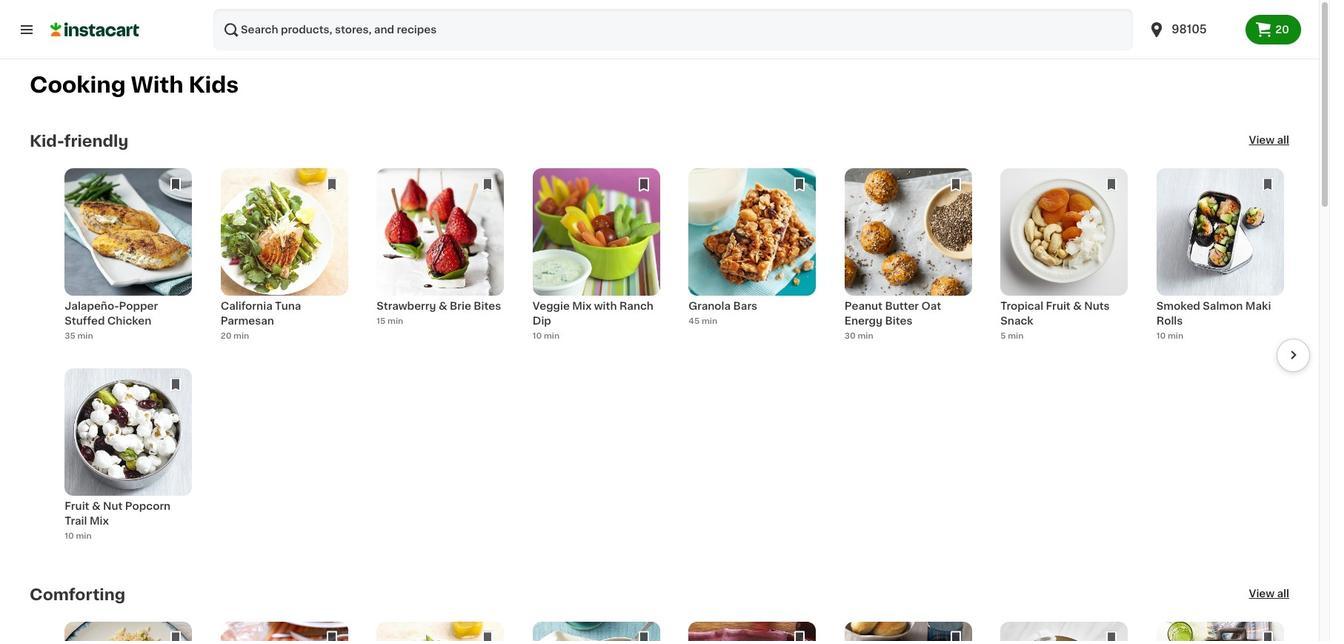 Task type: describe. For each thing, give the bounding box(es) containing it.
with
[[131, 74, 184, 96]]

all for comforting
[[1278, 589, 1290, 599]]

recipe card group containing veggie mix with ranch dip
[[533, 169, 660, 351]]

mix inside "veggie mix with ranch dip"
[[573, 301, 592, 312]]

min for granola bars
[[702, 317, 718, 325]]

strawberry
[[377, 301, 436, 312]]

10 min for veggie mix with ranch dip
[[533, 332, 560, 340]]

& for popcorn
[[92, 502, 101, 512]]

recipe card group containing peanut butter oat energy bites
[[845, 169, 973, 351]]

min for fruit & nut popcorn trail mix
[[76, 532, 92, 540]]

instacart logo image
[[50, 21, 139, 39]]

all for kid-friendly
[[1278, 135, 1290, 146]]

kid-
[[30, 134, 64, 149]]

recipe card group containing strawberry & brie bites
[[377, 169, 504, 351]]

cooking
[[30, 74, 126, 96]]

min for veggie mix with ranch dip
[[544, 332, 560, 340]]

recipe card group containing jalapeño-popper stuffed chicken
[[65, 169, 192, 351]]

nuts
[[1085, 301, 1110, 312]]

parmesan
[[221, 316, 274, 327]]

98105
[[1172, 24, 1208, 35]]

& for bites
[[439, 301, 447, 312]]

10 for smoked salmon maki rolls
[[1157, 332, 1166, 340]]

recipe card group containing fruit & nut popcorn trail mix
[[65, 369, 192, 551]]

brie
[[450, 301, 471, 312]]

rolls
[[1157, 316, 1184, 327]]

10 for fruit & nut popcorn trail mix
[[65, 532, 74, 540]]

cooking with kids
[[30, 74, 239, 96]]

fruit inside tropical fruit & nuts snack
[[1046, 301, 1071, 312]]

bars
[[734, 301, 758, 312]]

20 min
[[221, 332, 249, 340]]

30
[[845, 332, 856, 340]]

fruit inside fruit & nut popcorn trail mix
[[65, 502, 89, 512]]

min for california tuna parmesan
[[234, 332, 249, 340]]

mix inside fruit & nut popcorn trail mix
[[90, 516, 109, 527]]

view for kid-friendly
[[1250, 135, 1275, 146]]

tuna
[[275, 301, 301, 312]]

granola bars
[[689, 301, 758, 312]]

fruit & nut popcorn trail mix
[[65, 502, 171, 527]]

30 min
[[845, 332, 874, 340]]

35
[[65, 332, 75, 340]]

peanut
[[845, 301, 883, 312]]

view for comforting
[[1250, 589, 1275, 599]]

strawberry & brie bites
[[377, 301, 501, 312]]

view all link for kid-friendly
[[1250, 133, 1290, 151]]

Search field
[[214, 9, 1134, 50]]

peanut butter oat energy bites
[[845, 301, 942, 327]]

view all link for comforting
[[1250, 587, 1290, 605]]

15 min
[[377, 317, 403, 325]]

min for smoked salmon maki rolls
[[1168, 332, 1184, 340]]

popper
[[119, 301, 158, 312]]

min for peanut butter oat energy bites
[[858, 332, 874, 340]]

10 min for smoked salmon maki rolls
[[1157, 332, 1184, 340]]

15
[[377, 317, 386, 325]]

nut
[[103, 502, 123, 512]]



Task type: locate. For each thing, give the bounding box(es) containing it.
mix
[[573, 301, 592, 312], [90, 516, 109, 527]]

1 vertical spatial view all
[[1250, 589, 1290, 599]]

0 vertical spatial all
[[1278, 135, 1290, 146]]

0 horizontal spatial 10 min
[[65, 532, 92, 540]]

jalapeño-
[[65, 301, 119, 312]]

0 vertical spatial view all link
[[1250, 133, 1290, 151]]

0 vertical spatial fruit
[[1046, 301, 1071, 312]]

recipe card group containing granola bars
[[689, 169, 816, 351]]

tropical fruit & nuts snack
[[1001, 301, 1110, 327]]

5 min
[[1001, 332, 1024, 340]]

bites right brie
[[474, 301, 501, 312]]

0 vertical spatial bites
[[474, 301, 501, 312]]

98105 button
[[1140, 9, 1247, 50]]

10 min down dip
[[533, 332, 560, 340]]

98105 button
[[1149, 9, 1238, 50]]

min for strawberry & brie bites
[[388, 317, 403, 325]]

smoked
[[1157, 301, 1201, 312]]

10 min down the rolls
[[1157, 332, 1184, 340]]

min down dip
[[544, 332, 560, 340]]

20
[[1276, 24, 1290, 35], [221, 332, 232, 340]]

45
[[689, 317, 700, 325]]

view all for comforting
[[1250, 589, 1290, 599]]

1 view all from the top
[[1250, 135, 1290, 146]]

1 horizontal spatial &
[[439, 301, 447, 312]]

1 horizontal spatial fruit
[[1046, 301, 1071, 312]]

10 down trail
[[65, 532, 74, 540]]

granola
[[689, 301, 731, 312]]

with
[[594, 301, 617, 312]]

min right the 15
[[388, 317, 403, 325]]

20 inside item carousel region
[[221, 332, 232, 340]]

snack
[[1001, 316, 1034, 327]]

item carousel region
[[30, 169, 1311, 551]]

friendly
[[64, 134, 128, 149]]

20 inside 20 button
[[1276, 24, 1290, 35]]

fruit right tropical
[[1046, 301, 1071, 312]]

all
[[1278, 135, 1290, 146], [1278, 589, 1290, 599]]

min for jalapeño-popper stuffed chicken
[[77, 332, 93, 340]]

35 min
[[65, 332, 93, 340]]

20 button
[[1247, 15, 1302, 44]]

popcorn
[[125, 502, 171, 512]]

min right 5
[[1008, 332, 1024, 340]]

kid-friendly
[[30, 134, 128, 149]]

1 vertical spatial view all link
[[1250, 587, 1290, 605]]

10 for veggie mix with ranch dip
[[533, 332, 542, 340]]

1 horizontal spatial 10
[[533, 332, 542, 340]]

min down stuffed
[[77, 332, 93, 340]]

recipe card group containing tropical fruit & nuts snack
[[1001, 169, 1129, 351]]

california
[[221, 301, 273, 312]]

0 horizontal spatial 20
[[221, 332, 232, 340]]

view
[[1250, 135, 1275, 146], [1250, 589, 1275, 599]]

mix down nut
[[90, 516, 109, 527]]

20 for 20 min
[[221, 332, 232, 340]]

0 horizontal spatial bites
[[474, 301, 501, 312]]

& left brie
[[439, 301, 447, 312]]

1 view all link from the top
[[1250, 133, 1290, 151]]

fruit up trail
[[65, 502, 89, 512]]

& left the nuts at the right top of the page
[[1074, 301, 1082, 312]]

5
[[1001, 332, 1006, 340]]

0 vertical spatial mix
[[573, 301, 592, 312]]

2 horizontal spatial 10 min
[[1157, 332, 1184, 340]]

1 horizontal spatial mix
[[573, 301, 592, 312]]

min down energy
[[858, 332, 874, 340]]

1 vertical spatial fruit
[[65, 502, 89, 512]]

10 down the rolls
[[1157, 332, 1166, 340]]

1 horizontal spatial bites
[[886, 316, 913, 327]]

10 down dip
[[533, 332, 542, 340]]

recipe card group containing smoked salmon maki rolls
[[1157, 169, 1285, 351]]

min
[[388, 317, 403, 325], [702, 317, 718, 325], [77, 332, 93, 340], [234, 332, 249, 340], [544, 332, 560, 340], [858, 332, 874, 340], [1008, 332, 1024, 340], [1168, 332, 1184, 340], [76, 532, 92, 540]]

0 horizontal spatial mix
[[90, 516, 109, 527]]

bites down butter
[[886, 316, 913, 327]]

trail
[[65, 516, 87, 527]]

10 min down trail
[[65, 532, 92, 540]]

view all for kid-friendly
[[1250, 135, 1290, 146]]

butter
[[886, 301, 919, 312]]

view all link
[[1250, 133, 1290, 151], [1250, 587, 1290, 605]]

min down parmesan on the left of page
[[234, 332, 249, 340]]

2 horizontal spatial 10
[[1157, 332, 1166, 340]]

1 vertical spatial mix
[[90, 516, 109, 527]]

bites
[[474, 301, 501, 312], [886, 316, 913, 327]]

tropical
[[1001, 301, 1044, 312]]

0 vertical spatial 20
[[1276, 24, 1290, 35]]

10 min for fruit & nut popcorn trail mix
[[65, 532, 92, 540]]

ranch
[[620, 301, 654, 312]]

mix left with
[[573, 301, 592, 312]]

1 view from the top
[[1250, 135, 1275, 146]]

jalapeño-popper stuffed chicken
[[65, 301, 158, 327]]

kids
[[189, 74, 239, 96]]

0 vertical spatial view
[[1250, 135, 1275, 146]]

recipe card group containing california tuna parmesan
[[221, 169, 348, 351]]

& inside tropical fruit & nuts snack
[[1074, 301, 1082, 312]]

0 vertical spatial view all
[[1250, 135, 1290, 146]]

1 vertical spatial view
[[1250, 589, 1275, 599]]

20 for 20
[[1276, 24, 1290, 35]]

1 vertical spatial 20
[[221, 332, 232, 340]]

2 view from the top
[[1250, 589, 1275, 599]]

10
[[533, 332, 542, 340], [1157, 332, 1166, 340], [65, 532, 74, 540]]

0 horizontal spatial fruit
[[65, 502, 89, 512]]

0 horizontal spatial 10
[[65, 532, 74, 540]]

min down granola
[[702, 317, 718, 325]]

oat
[[922, 301, 942, 312]]

comforting
[[30, 588, 125, 603]]

min down the rolls
[[1168, 332, 1184, 340]]

None search field
[[214, 9, 1134, 50]]

energy
[[845, 316, 883, 327]]

veggie
[[533, 301, 570, 312]]

1 all from the top
[[1278, 135, 1290, 146]]

chicken
[[107, 316, 152, 327]]

2 horizontal spatial &
[[1074, 301, 1082, 312]]

2 view all from the top
[[1250, 589, 1290, 599]]

&
[[439, 301, 447, 312], [1074, 301, 1082, 312], [92, 502, 101, 512]]

1 horizontal spatial 20
[[1276, 24, 1290, 35]]

recipe card group
[[65, 169, 192, 351], [221, 169, 348, 351], [377, 169, 504, 351], [533, 169, 660, 351], [689, 169, 816, 351], [845, 169, 973, 351], [1001, 169, 1129, 351], [1157, 169, 1285, 351], [65, 369, 192, 551], [65, 622, 192, 641], [221, 622, 348, 641], [377, 622, 504, 641], [533, 622, 660, 641], [689, 622, 816, 641], [845, 622, 973, 641], [1001, 622, 1129, 641], [1157, 622, 1285, 641]]

1 horizontal spatial 10 min
[[533, 332, 560, 340]]

45 min
[[689, 317, 718, 325]]

smoked salmon maki rolls
[[1157, 301, 1272, 327]]

min down trail
[[76, 532, 92, 540]]

fruit
[[1046, 301, 1071, 312], [65, 502, 89, 512]]

1 vertical spatial all
[[1278, 589, 1290, 599]]

view all
[[1250, 135, 1290, 146], [1250, 589, 1290, 599]]

0 horizontal spatial &
[[92, 502, 101, 512]]

salmon
[[1204, 301, 1244, 312]]

veggie mix with ranch dip
[[533, 301, 654, 327]]

& left nut
[[92, 502, 101, 512]]

dip
[[533, 316, 551, 327]]

2 view all link from the top
[[1250, 587, 1290, 605]]

2 all from the top
[[1278, 589, 1290, 599]]

1 vertical spatial bites
[[886, 316, 913, 327]]

stuffed
[[65, 316, 105, 327]]

bites inside 'peanut butter oat energy bites'
[[886, 316, 913, 327]]

min for tropical fruit & nuts snack
[[1008, 332, 1024, 340]]

& inside fruit & nut popcorn trail mix
[[92, 502, 101, 512]]

maki
[[1246, 301, 1272, 312]]

10 min
[[533, 332, 560, 340], [1157, 332, 1184, 340], [65, 532, 92, 540]]

california tuna parmesan
[[221, 301, 301, 327]]



Task type: vqa. For each thing, say whether or not it's contained in the screenshot.


